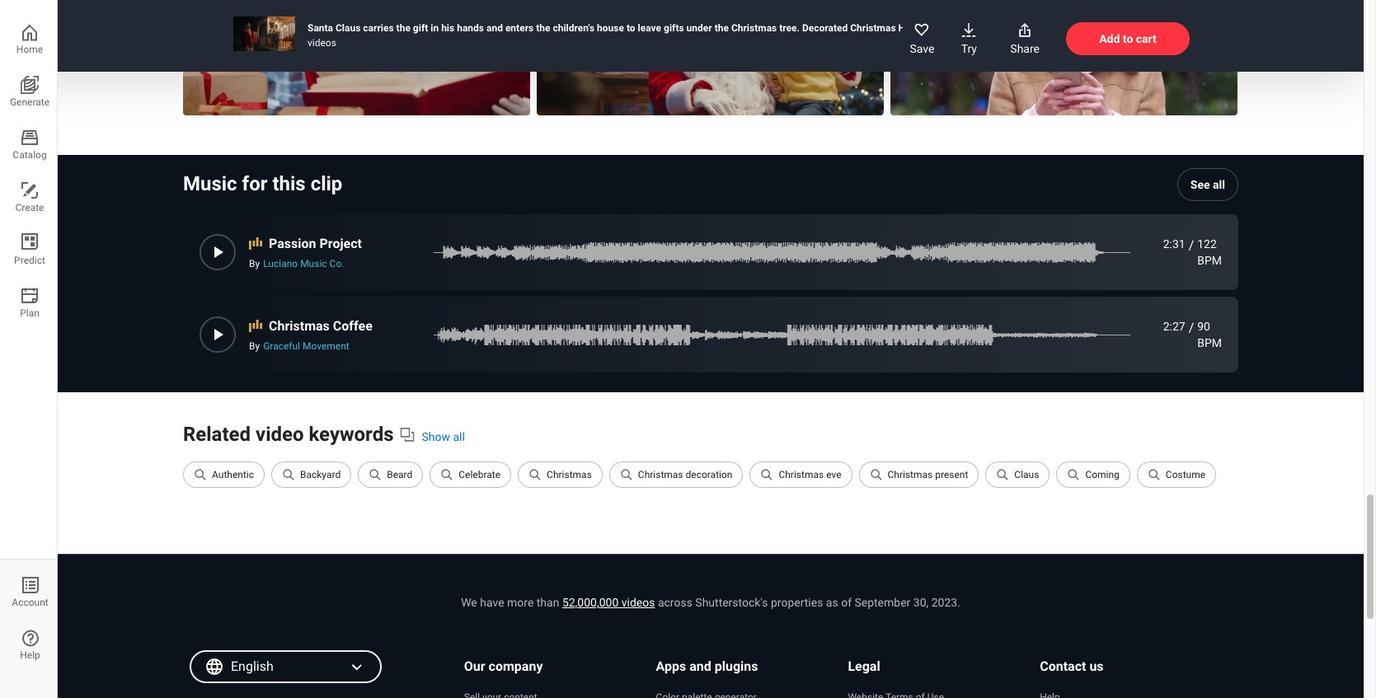 Task type: vqa. For each thing, say whether or not it's contained in the screenshot.
right Music
yes



Task type: describe. For each thing, give the bounding box(es) containing it.
by luciano music co.
[[249, 258, 344, 270]]

and inside santa claus carries the gift in his hands and enters the children's house to leave gifts under the christmas tree. decorated christmas house videos
[[487, 22, 503, 34]]

company
[[489, 659, 543, 675]]

our company
[[464, 659, 543, 675]]

3 the from the left
[[715, 22, 729, 34]]

predict
[[14, 255, 45, 266]]

coming button
[[1057, 462, 1131, 489]]

account link
[[0, 573, 58, 613]]

christmas for christmas present
[[888, 470, 933, 481]]

show all button
[[422, 428, 465, 448]]

2:27
[[1163, 320, 1186, 334]]

video
[[256, 423, 304, 447]]

2:31
[[1163, 238, 1186, 251]]

movement
[[303, 341, 349, 353]]

plugins
[[715, 659, 758, 675]]

plan
[[20, 308, 39, 319]]

english button
[[190, 651, 382, 684]]

christmas present link
[[859, 462, 986, 489]]

bpm for passion project
[[1198, 254, 1222, 268]]

all for show all
[[453, 431, 465, 444]]

2:31 / 122 bpm
[[1163, 238, 1222, 268]]

by graceful movement
[[249, 341, 349, 353]]

generate
[[10, 96, 50, 108]]

we
[[461, 597, 477, 610]]

related
[[183, 423, 251, 447]]

christmas eve link
[[750, 462, 859, 489]]

52,000,000 videos link
[[562, 597, 655, 610]]

costume link
[[1137, 462, 1223, 489]]

project
[[320, 236, 362, 252]]

in
[[431, 22, 439, 34]]

1 the from the left
[[396, 22, 411, 34]]

claus link
[[986, 462, 1057, 489]]

house
[[597, 22, 624, 34]]

add to cart button
[[1066, 22, 1190, 55]]

to inside button
[[1123, 32, 1133, 45]]

/ for coffee
[[1189, 320, 1194, 336]]

under
[[687, 22, 712, 34]]

our
[[464, 659, 485, 675]]

shimmering and punchy, featuring lo-fi piano, percussion, and electronic textures that create a wondrous and heartwarming mood. image
[[434, 325, 1130, 345]]

costume button
[[1137, 462, 1217, 489]]

generate link
[[0, 73, 57, 112]]

santa claus carries the gift in his hands and enters the children's house to leave gifts under the christmas tree. decorated christmas house image
[[233, 16, 295, 51]]

enters
[[505, 22, 534, 34]]

authentic button
[[183, 462, 265, 489]]

2023.
[[932, 597, 961, 610]]

luciano music co. link
[[260, 258, 344, 271]]

1 horizontal spatial and
[[690, 659, 712, 675]]

create
[[15, 202, 44, 214]]

graceful movement link
[[260, 340, 349, 353]]

backyard link
[[271, 462, 358, 489]]

asset focused caucasian woman reads message while standing under the falling snow. cheerful santa claus surprises woman with his appearance and gives her gift. happy beautiful woman. image
[[891, 0, 1238, 116]]

passion project link
[[269, 235, 362, 254]]

passion project
[[269, 236, 362, 252]]

bpm for christmas coffee
[[1198, 337, 1222, 350]]

apps and plugins
[[656, 659, 758, 675]]

save
[[910, 42, 935, 55]]

co.
[[330, 258, 344, 270]]

tree.
[[780, 22, 800, 34]]

christmas coffee
[[269, 319, 373, 334]]

christmas button
[[518, 462, 603, 489]]

as
[[826, 597, 839, 610]]

christmas present
[[888, 470, 969, 481]]

leave
[[638, 22, 661, 34]]

see all
[[1191, 178, 1226, 191]]

save button
[[903, 15, 941, 63]]

90
[[1198, 320, 1211, 334]]

backyard
[[300, 470, 341, 481]]

gift
[[413, 22, 428, 34]]

see
[[1191, 178, 1210, 191]]

beard
[[387, 470, 413, 481]]

celebrate
[[459, 470, 501, 481]]

september
[[855, 597, 911, 610]]

of
[[841, 597, 852, 610]]

related video keywords
[[183, 423, 394, 447]]

authentic
[[212, 470, 254, 481]]

gifts
[[664, 22, 684, 34]]

christmas decoration button
[[609, 462, 743, 489]]

beard button
[[358, 462, 423, 489]]

christmas decoration link
[[609, 462, 750, 489]]

christmas for christmas eve
[[779, 470, 824, 481]]

show
[[422, 431, 450, 444]]

coming link
[[1057, 462, 1137, 489]]

add
[[1100, 32, 1120, 45]]



Task type: locate. For each thing, give the bounding box(es) containing it.
0 vertical spatial by
[[249, 258, 260, 270]]

tab list containing account
[[0, 559, 58, 699]]

beard link
[[358, 462, 430, 489]]

1 vertical spatial claus
[[1015, 470, 1039, 481]]

2 horizontal spatial the
[[715, 22, 729, 34]]

contact us
[[1040, 659, 1104, 675]]

1 horizontal spatial the
[[536, 22, 550, 34]]

0 vertical spatial bpm
[[1198, 254, 1222, 268]]

1 bpm from the top
[[1198, 254, 1222, 268]]

claus inside button
[[1015, 470, 1039, 481]]

1 horizontal spatial claus
[[1015, 470, 1039, 481]]

by for passion
[[249, 258, 260, 270]]

have
[[480, 597, 504, 610]]

try button
[[954, 15, 984, 63]]

cart
[[1136, 32, 1157, 45]]

0 vertical spatial /
[[1189, 238, 1194, 254]]

account
[[12, 597, 48, 609]]

1 horizontal spatial all
[[1213, 178, 1226, 191]]

children's
[[553, 22, 595, 34]]

christmas coffee link
[[269, 317, 373, 337]]

luciano
[[263, 258, 298, 270]]

plan link
[[0, 284, 57, 323]]

clip
[[311, 173, 343, 196]]

claus left coming button
[[1015, 470, 1039, 481]]

this
[[273, 173, 306, 196]]

legal
[[848, 659, 881, 675]]

the
[[396, 22, 411, 34], [536, 22, 550, 34], [715, 22, 729, 34]]

music for this clip
[[183, 173, 343, 196]]

backyard button
[[271, 462, 352, 489]]

2 tab list from the top
[[0, 559, 58, 699]]

to
[[627, 22, 636, 34], [1123, 32, 1133, 45]]

keywords
[[309, 423, 394, 447]]

videos inside santa claus carries the gift in his hands and enters the children's house to leave gifts under the christmas tree. decorated christmas house videos
[[308, 37, 336, 49]]

1 vertical spatial videos
[[622, 597, 655, 610]]

santa
[[308, 22, 333, 34]]

0 vertical spatial and
[[487, 22, 503, 34]]

and right apps
[[690, 659, 712, 675]]

0 horizontal spatial videos
[[308, 37, 336, 49]]

passion
[[269, 236, 316, 252]]

1 horizontal spatial to
[[1123, 32, 1133, 45]]

santa claus carries the gift in his hands and enters the children's house to leave gifts under the christmas tree. decorated christmas house videos
[[308, 22, 927, 49]]

tab list
[[0, 20, 57, 336], [0, 559, 58, 699]]

videos
[[308, 37, 336, 49], [622, 597, 655, 610]]

tab list containing home
[[0, 20, 57, 336]]

1 vertical spatial and
[[690, 659, 712, 675]]

122
[[1198, 238, 1217, 251]]

claus button
[[986, 462, 1050, 489]]

/ left 122
[[1189, 238, 1194, 254]]

catalog
[[13, 149, 47, 161]]

graceful
[[263, 341, 300, 353]]

videos left across
[[622, 597, 655, 610]]

1 vertical spatial music
[[300, 258, 327, 270]]

by
[[249, 258, 260, 270], [249, 341, 260, 353]]

and
[[487, 22, 503, 34], [690, 659, 712, 675]]

catalog link
[[0, 125, 57, 165]]

claus right santa
[[336, 22, 361, 34]]

warm chill-out track with floating keyboards and synthesizer creating a satisfied mood. image
[[434, 242, 1130, 263]]

christmas decoration
[[638, 470, 733, 481]]

decorated
[[802, 22, 848, 34]]

1 tab list from the top
[[0, 20, 57, 336]]

1 horizontal spatial music
[[300, 258, 327, 270]]

all inside button
[[453, 431, 465, 444]]

bearded santa claus reading book with lantern while spending time at the room with christmas decorations at the background. holidays spirit concept stock video image
[[183, 0, 530, 116]]

1 vertical spatial tab list
[[0, 559, 58, 699]]

to left cart
[[1123, 32, 1133, 45]]

bpm inside 2:27 / 90 bpm
[[1198, 337, 1222, 350]]

help
[[20, 650, 40, 661]]

costume
[[1166, 470, 1206, 481]]

bpm down 122
[[1198, 254, 1222, 268]]

2 bpm from the top
[[1198, 337, 1222, 350]]

2 by from the top
[[249, 341, 260, 353]]

1 vertical spatial all
[[453, 431, 465, 444]]

0 horizontal spatial music
[[183, 173, 237, 196]]

decoration
[[686, 470, 733, 481]]

asset bearded santa claus reading book with lantern while spending time at the room with christmas decorations at the background. holidays spirit concept image
[[183, 0, 530, 116]]

music left "for"
[[183, 173, 237, 196]]

and right the hands
[[487, 22, 503, 34]]

the left gift
[[396, 22, 411, 34]]

0 horizontal spatial to
[[627, 22, 636, 34]]

than
[[537, 597, 559, 610]]

christmas inside button
[[888, 470, 933, 481]]

0 vertical spatial videos
[[308, 37, 336, 49]]

coming
[[1086, 470, 1120, 481]]

claus inside santa claus carries the gift in his hands and enters the children's house to leave gifts under the christmas tree. decorated christmas house videos
[[336, 22, 361, 34]]

videos down santa
[[308, 37, 336, 49]]

coffee
[[333, 319, 373, 334]]

predict link
[[0, 231, 57, 271]]

2:27 / 90 bpm
[[1163, 320, 1222, 350]]

all right the show
[[453, 431, 465, 444]]

/ inside 2:27 / 90 bpm
[[1189, 320, 1194, 336]]

home link
[[0, 20, 57, 59]]

/ for project
[[1189, 238, 1194, 254]]

all right see
[[1213, 178, 1226, 191]]

music down passion project link at top left
[[300, 258, 327, 270]]

1 by from the top
[[249, 258, 260, 270]]

i will tell you but keep it in secret. portrait view of the little blonde girl sitting at the santa knees while sharing secrets with him stock video image
[[537, 0, 884, 116]]

0 horizontal spatial and
[[487, 22, 503, 34]]

bpm down 90
[[1198, 337, 1222, 350]]

1 vertical spatial bpm
[[1198, 337, 1222, 350]]

0 horizontal spatial all
[[453, 431, 465, 444]]

show all
[[422, 431, 465, 444]]

english
[[231, 659, 274, 675]]

/ left 90
[[1189, 320, 1194, 336]]

0 vertical spatial music
[[183, 173, 237, 196]]

celebrate button
[[430, 462, 511, 489]]

by left luciano
[[249, 258, 260, 270]]

1 horizontal spatial videos
[[622, 597, 655, 610]]

christmas eve button
[[750, 462, 852, 489]]

/
[[1189, 238, 1194, 254], [1189, 320, 1194, 336]]

shutterstock's
[[696, 597, 768, 610]]

by for christmas
[[249, 341, 260, 353]]

2 the from the left
[[536, 22, 550, 34]]

see all link
[[1178, 169, 1239, 202]]

1 / from the top
[[1189, 238, 1194, 254]]

30,
[[914, 597, 929, 610]]

0 horizontal spatial claus
[[336, 22, 361, 34]]

contact
[[1040, 659, 1086, 675]]

house
[[899, 22, 927, 34]]

his
[[441, 22, 455, 34]]

authentic link
[[183, 462, 271, 489]]

properties
[[771, 597, 823, 610]]

focused caucasian woman reads message while standing under the falling snow. cheerful santa claus surprises woman with his appearance and gives her gift. happy beautiful woman. stock video image
[[891, 0, 1238, 116]]

christmas link
[[518, 462, 609, 489]]

more
[[507, 597, 534, 610]]

carries
[[363, 22, 394, 34]]

copy keywords to clipboard image
[[400, 427, 416, 443]]

bpm inside the "2:31 / 122 bpm"
[[1198, 254, 1222, 268]]

asset i will tell you but keep it in secret. portrait view of the little blonde girl sitting at the santa knees while sharing secrets with him image
[[537, 0, 884, 116]]

we have more than 52,000,000 videos across shutterstock's properties as of september 30, 2023.
[[461, 597, 961, 610]]

across
[[658, 597, 693, 610]]

0 vertical spatial claus
[[336, 22, 361, 34]]

to left leave
[[627, 22, 636, 34]]

christmas for christmas decoration
[[638, 470, 683, 481]]

0 horizontal spatial the
[[396, 22, 411, 34]]

/ inside the "2:31 / 122 bpm"
[[1189, 238, 1194, 254]]

christmas inside button
[[779, 470, 824, 481]]

christmas for christmas
[[547, 470, 592, 481]]

by left graceful
[[249, 341, 260, 353]]

0 vertical spatial all
[[1213, 178, 1226, 191]]

the right enters
[[536, 22, 550, 34]]

eve
[[826, 470, 842, 481]]

home
[[16, 44, 43, 55]]

christmas for christmas coffee
[[269, 319, 330, 334]]

share
[[1011, 42, 1040, 55]]

1 vertical spatial by
[[249, 341, 260, 353]]

to inside santa claus carries the gift in his hands and enters the children's house to leave gifts under the christmas tree. decorated christmas house videos
[[627, 22, 636, 34]]

all for see all
[[1213, 178, 1226, 191]]

hands
[[457, 22, 484, 34]]

0 vertical spatial tab list
[[0, 20, 57, 336]]

the right under
[[715, 22, 729, 34]]

2 / from the top
[[1189, 320, 1194, 336]]

all
[[1213, 178, 1226, 191], [453, 431, 465, 444]]

1 vertical spatial /
[[1189, 320, 1194, 336]]



